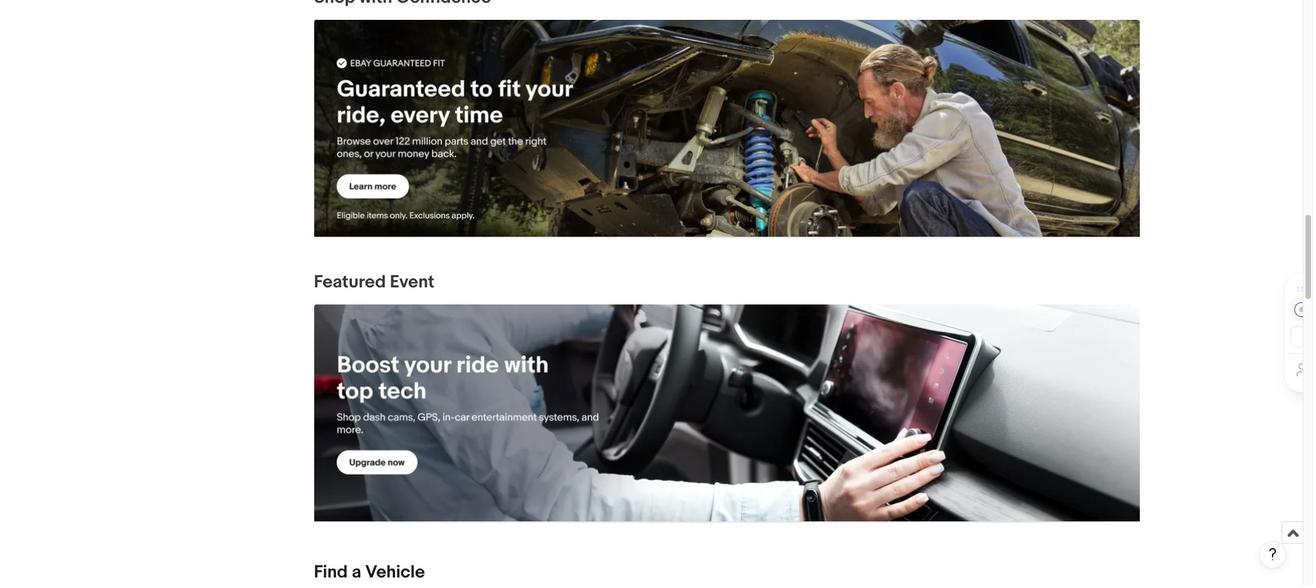 Task type: describe. For each thing, give the bounding box(es) containing it.
guaranteed to fit your ride, every time image
[[314, 20, 1140, 237]]

a
[[352, 563, 361, 584]]

event
[[390, 272, 435, 293]]

find a vehicle
[[314, 563, 425, 584]]

boost your ride with top tech image
[[314, 305, 1140, 522]]



Task type: locate. For each thing, give the bounding box(es) containing it.
find
[[314, 563, 348, 584]]

featured event
[[314, 272, 435, 293]]

None text field
[[314, 305, 1140, 523]]

featured
[[314, 272, 386, 293]]

help, opens dialogs image
[[1266, 548, 1280, 562]]

None text field
[[314, 20, 1140, 238]]

vehicle
[[365, 563, 425, 584]]



Task type: vqa. For each thing, say whether or not it's contained in the screenshot.
Featured Event
yes



